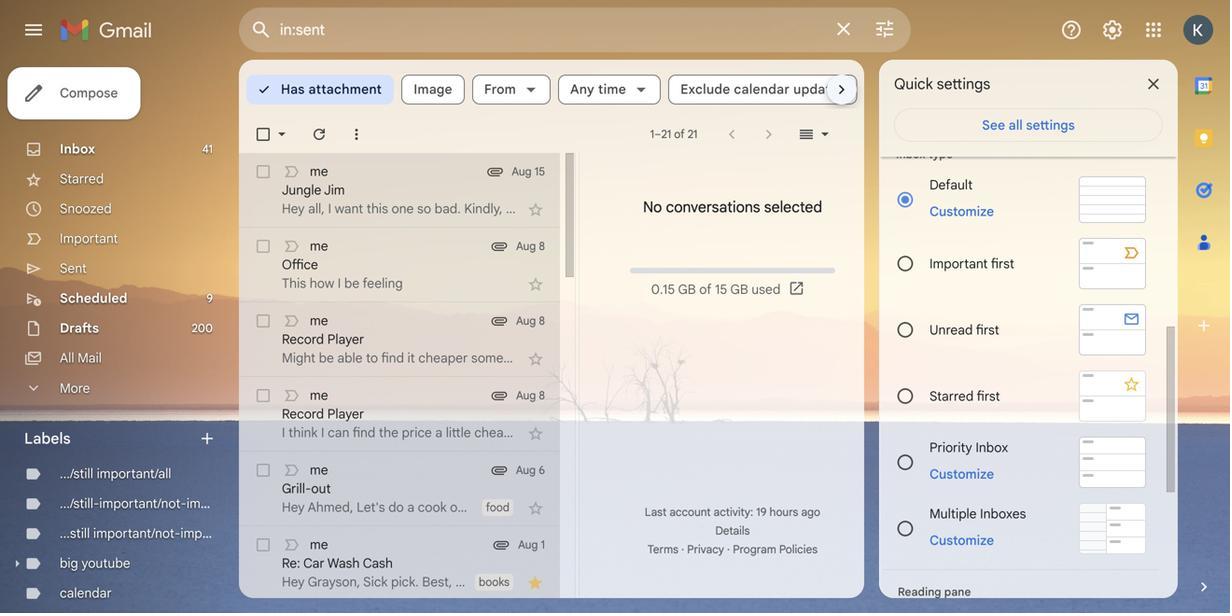 Task type: vqa. For each thing, say whether or not it's contained in the screenshot.
Advanced search options icon
yes



Task type: locate. For each thing, give the bounding box(es) containing it.
8 for me office this how i be feeling
[[539, 240, 545, 254]]

it
[[408, 350, 415, 367]]

0 horizontal spatial a
[[407, 500, 415, 516]]

quick settings element
[[895, 75, 991, 108]]

0 horizontal spatial ·
[[682, 543, 685, 557]]

terms link
[[648, 543, 679, 557]]

1 vertical spatial settings
[[1027, 117, 1076, 133]]

aug 8 for me office this how i be feeling
[[516, 240, 545, 254]]

inbox inside labels navigation
[[60, 141, 95, 157]]

me record player might be able to find it cheaper somewhere
[[282, 313, 540, 367]]

be right how
[[344, 275, 360, 292]]

0 vertical spatial kendall
[[506, 201, 550, 217]]

0 horizontal spatial out
[[311, 481, 331, 497]]

exclude calendar updates button
[[669, 75, 858, 105]]

details link
[[716, 524, 750, 538]]

me down how
[[310, 313, 328, 329]]

priority
[[930, 440, 973, 456]]

2 not important switch from the top
[[282, 237, 301, 256]]

5 row from the top
[[239, 452, 626, 527]]

1 vertical spatial calendar
[[60, 586, 112, 602]]

important down .../still-important/not-important
[[181, 526, 239, 542]]

21 of 21
[[662, 127, 698, 141]]

row containing me office this how i be feeling
[[239, 228, 560, 303]]

1 horizontal spatial 15
[[715, 281, 728, 298]]

starred first
[[930, 388, 1001, 405]]

labels
[[24, 430, 71, 448]]

terms
[[648, 543, 679, 557]]

2 · from the left
[[728, 543, 730, 557]]

important for important link
[[60, 231, 118, 247]]

important for ...still important/not-important
[[181, 526, 239, 542]]

me inside the me jungle jim hey all, i want this one so bad. kindly, kendall
[[310, 163, 328, 180]]

41
[[202, 142, 213, 156]]

15 inside row
[[535, 165, 545, 179]]

first up unread first
[[992, 256, 1015, 272]]

200
[[192, 322, 213, 336]]

the inside the me record player i think i can find the price a little cheaper
[[379, 425, 399, 441]]

reading
[[898, 586, 942, 600]]

1 vertical spatial important
[[181, 526, 239, 542]]

me inside me office this how i be feeling
[[310, 238, 328, 254]]

customize button down the multiple
[[919, 530, 1006, 552]]

2 8 from the top
[[539, 314, 545, 328]]

1 vertical spatial 15
[[715, 281, 728, 298]]

not important switch up re:
[[282, 536, 301, 555]]

0 vertical spatial a
[[436, 425, 443, 441]]

1 horizontal spatial important
[[930, 256, 988, 272]]

1 horizontal spatial out
[[450, 500, 470, 516]]

all left mail
[[60, 350, 74, 367]]

can
[[328, 425, 350, 441]]

player up 'can'
[[328, 406, 364, 423]]

2 record from the top
[[282, 406, 324, 423]]

kendall inside the me jungle jim hey all, i want this one so bad. kindly, kendall
[[506, 201, 550, 217]]

0 vertical spatial player
[[328, 332, 364, 348]]

player inside the me record player might be able to find it cheaper somewhere
[[328, 332, 364, 348]]

feeling
[[363, 275, 403, 292]]

1 vertical spatial the
[[527, 500, 546, 516]]

clear search image
[[826, 10, 863, 48]]

settings right quick
[[937, 75, 991, 93]]

reading pane element
[[898, 586, 1145, 600]]

hey down jungle
[[282, 201, 305, 217]]

8 down 'somewhere'
[[539, 389, 545, 403]]

i right how
[[338, 275, 341, 292]]

sent link
[[60, 261, 87, 277]]

0 horizontal spatial find
[[353, 425, 376, 441]]

ahmed,
[[308, 500, 354, 516]]

0 vertical spatial be
[[344, 275, 360, 292]]

customize down the multiple
[[930, 533, 995, 549]]

customize button down default
[[919, 201, 1006, 223]]

aug 8 for me record player might be able to find it cheaper somewhere
[[516, 314, 545, 328]]

calendar down big youtube
[[60, 586, 112, 602]]

0 vertical spatial all
[[60, 350, 74, 367]]

important/not- for ...still
[[93, 526, 181, 542]]

1 vertical spatial important/not-
[[93, 526, 181, 542]]

1 vertical spatial customize button
[[919, 463, 1006, 486]]

calendar inside button
[[734, 81, 790, 98]]

1 me from the top
[[310, 163, 328, 180]]

0 vertical spatial customize button
[[919, 201, 1006, 223]]

1 vertical spatial of
[[700, 281, 712, 298]]

2 me from the top
[[310, 238, 328, 254]]

customize button for multiple inboxes
[[919, 530, 1006, 552]]

record for think
[[282, 406, 324, 423]]

2 vertical spatial customize button
[[919, 530, 1006, 552]]

jim
[[324, 182, 345, 198]]

record inside the me record player i think i can find the price a little cheaper
[[282, 406, 324, 423]]

me up think
[[310, 388, 328, 404]]

21
[[662, 127, 672, 141], [688, 127, 698, 141]]

2 vertical spatial 8
[[539, 389, 545, 403]]

1 customize button from the top
[[919, 201, 1006, 223]]

2 vertical spatial customize
[[930, 533, 995, 549]]

2 row from the top
[[239, 228, 560, 303]]

0 vertical spatial cheaper
[[419, 350, 468, 367]]

customize button down priority inbox
[[919, 463, 1006, 486]]

starred inside labels navigation
[[60, 171, 104, 187]]

hey inside grill-out hey ahmed, let's do a cook out soon. all the best, kendall
[[282, 500, 305, 516]]

out up ahmed,
[[311, 481, 331, 497]]

aug 8 up 'somewhere'
[[516, 314, 545, 328]]

2 hey from the top
[[282, 500, 305, 516]]

1 vertical spatial record
[[282, 406, 324, 423]]

6 not important switch from the top
[[282, 536, 301, 555]]

0 horizontal spatial cheaper
[[419, 350, 468, 367]]

2 aug 8 from the top
[[516, 314, 545, 328]]

a left little
[[436, 425, 443, 441]]

no conversations selected main content
[[239, 60, 901, 614]]

1 customize from the top
[[930, 203, 995, 220]]

1 vertical spatial kendall
[[583, 500, 626, 516]]

1 record from the top
[[282, 332, 324, 348]]

0 vertical spatial the
[[379, 425, 399, 441]]

of right 0.15
[[700, 281, 712, 298]]

2 player from the top
[[328, 406, 364, 423]]

the left the price
[[379, 425, 399, 441]]

.../still important/all link
[[60, 466, 171, 482]]

no conversations selected
[[643, 198, 823, 217]]

important inside labels navigation
[[60, 231, 118, 247]]

1 vertical spatial find
[[353, 425, 376, 441]]

1 vertical spatial player
[[328, 406, 364, 423]]

find inside the me record player i think i can find the price a little cheaper
[[353, 425, 376, 441]]

has attachment
[[281, 81, 382, 98]]

of down exclude
[[675, 127, 685, 141]]

starred for starred first
[[930, 388, 974, 405]]

starred for starred link
[[60, 171, 104, 187]]

gb right 0.15
[[678, 281, 696, 298]]

customize
[[930, 203, 995, 220], [930, 466, 995, 483], [930, 533, 995, 549]]

21 down exclude
[[688, 127, 698, 141]]

0 horizontal spatial calendar
[[60, 586, 112, 602]]

1 row from the top
[[239, 153, 560, 228]]

gb
[[678, 281, 696, 298], [731, 281, 749, 298]]

inbox left the type
[[897, 148, 926, 162]]

record up "might" at left bottom
[[282, 332, 324, 348]]

record inside the me record player might be able to find it cheaper somewhere
[[282, 332, 324, 348]]

1 21 from the left
[[662, 127, 672, 141]]

hey inside the me jungle jim hey all, i want this one so bad. kindly, kendall
[[282, 201, 305, 217]]

no
[[643, 198, 662, 217]]

1 horizontal spatial 21
[[688, 127, 698, 141]]

important/not-
[[99, 496, 187, 512], [93, 526, 181, 542]]

3 customize button from the top
[[919, 530, 1006, 552]]

3 8 from the top
[[539, 389, 545, 403]]

aug for me record player might be able to find it cheaper somewhere
[[516, 314, 536, 328]]

gb left used
[[731, 281, 749, 298]]

1 horizontal spatial find
[[381, 350, 404, 367]]

used
[[752, 281, 781, 298]]

1 horizontal spatial calendar
[[734, 81, 790, 98]]

· down details link
[[728, 543, 730, 557]]

sent
[[60, 261, 87, 277]]

toggle split pane mode image
[[798, 125, 816, 144]]

row containing me record player i think i can find the price a little cheaper
[[239, 377, 560, 452]]

0 vertical spatial 8
[[539, 240, 545, 254]]

customize down priority inbox
[[930, 466, 995, 483]]

inbox up starred link
[[60, 141, 95, 157]]

find right 'can'
[[353, 425, 376, 441]]

0 horizontal spatial gb
[[678, 281, 696, 298]]

kendall down the aug 15
[[506, 201, 550, 217]]

0 vertical spatial important/not-
[[99, 496, 187, 512]]

all
[[60, 350, 74, 367], [509, 500, 523, 516]]

.../still-important/not-important
[[60, 496, 245, 512]]

0 vertical spatial customize
[[930, 203, 995, 220]]

0 vertical spatial important
[[187, 496, 245, 512]]

see all settings button
[[895, 108, 1164, 142]]

4 not important switch from the top
[[282, 387, 301, 405]]

refresh image
[[310, 125, 329, 144]]

big youtube
[[60, 556, 130, 572]]

5 me from the top
[[310, 462, 328, 479]]

0 horizontal spatial of
[[675, 127, 685, 141]]

0 horizontal spatial be
[[319, 350, 334, 367]]

0 horizontal spatial all
[[60, 350, 74, 367]]

0 vertical spatial important
[[60, 231, 118, 247]]

8 for me record player i think i can find the price a little cheaper
[[539, 389, 545, 403]]

0 vertical spatial settings
[[937, 75, 991, 93]]

2 vertical spatial aug 8
[[516, 389, 545, 403]]

re: car wash cash
[[282, 556, 393, 572]]

customize button for priority inbox
[[919, 463, 1006, 486]]

i right all,
[[328, 201, 332, 217]]

inbox link
[[60, 141, 95, 157]]

kendall inside grill-out hey ahmed, let's do a cook out soon. all the best, kendall
[[583, 500, 626, 516]]

the
[[379, 425, 399, 441], [527, 500, 546, 516]]

be left able
[[319, 350, 334, 367]]

6
[[539, 464, 545, 478]]

customize down default
[[930, 203, 995, 220]]

8 up 'somewhere'
[[539, 314, 545, 328]]

1 · from the left
[[682, 543, 685, 557]]

0 horizontal spatial settings
[[937, 75, 991, 93]]

tab list
[[1179, 60, 1231, 546]]

me up grill-
[[310, 462, 328, 479]]

inbox for inbox
[[60, 141, 95, 157]]

soon.
[[473, 500, 506, 516]]

calendar
[[734, 81, 790, 98], [60, 586, 112, 602]]

aug for me record player i think i can find the price a little cheaper
[[516, 389, 536, 403]]

aug
[[512, 165, 532, 179], [516, 240, 536, 254], [516, 314, 536, 328], [516, 389, 536, 403], [516, 464, 536, 478], [518, 538, 538, 552]]

1 vertical spatial all
[[509, 500, 523, 516]]

0 vertical spatial first
[[992, 256, 1015, 272]]

1 horizontal spatial cheaper
[[475, 425, 524, 441]]

me
[[310, 163, 328, 180], [310, 238, 328, 254], [310, 313, 328, 329], [310, 388, 328, 404], [310, 462, 328, 479], [310, 537, 328, 553]]

customize button
[[919, 201, 1006, 223], [919, 463, 1006, 486], [919, 530, 1006, 552]]

0 horizontal spatial kendall
[[506, 201, 550, 217]]

more
[[60, 380, 90, 397]]

not important switch up grill-
[[282, 461, 301, 480]]

·
[[682, 543, 685, 557], [728, 543, 730, 557]]

1 aug 8 from the top
[[516, 240, 545, 254]]

big
[[60, 556, 78, 572]]

cheaper right little
[[475, 425, 524, 441]]

first right "unread"
[[977, 322, 1000, 338]]

1 vertical spatial be
[[319, 350, 334, 367]]

youtube
[[82, 556, 130, 572]]

0 horizontal spatial 15
[[535, 165, 545, 179]]

player up able
[[328, 332, 364, 348]]

hey down grill-
[[282, 500, 305, 516]]

1 hey from the top
[[282, 201, 305, 217]]

1 vertical spatial important
[[930, 256, 988, 272]]

me up office
[[310, 238, 328, 254]]

1 vertical spatial aug 8
[[516, 314, 545, 328]]

find left 'it'
[[381, 350, 404, 367]]

1 horizontal spatial of
[[700, 281, 712, 298]]

important for .../still-important/not-important
[[187, 496, 245, 512]]

to
[[366, 350, 378, 367]]

cheaper inside the me record player i think i can find the price a little cheaper
[[475, 425, 524, 441]]

1 horizontal spatial be
[[344, 275, 360, 292]]

unread
[[930, 322, 973, 338]]

0 horizontal spatial important
[[60, 231, 118, 247]]

exclude
[[681, 81, 731, 98]]

21 up no
[[662, 127, 672, 141]]

important down "snoozed" link
[[60, 231, 118, 247]]

0 horizontal spatial starred
[[60, 171, 104, 187]]

row containing me record player might be able to find it cheaper somewhere
[[239, 303, 560, 377]]

me up car
[[310, 537, 328, 553]]

3 row from the top
[[239, 303, 560, 377]]

kendall right 'best,'
[[583, 500, 626, 516]]

calendar right exclude
[[734, 81, 790, 98]]

5 not important switch from the top
[[282, 461, 301, 480]]

player inside the me record player i think i can find the price a little cheaper
[[328, 406, 364, 423]]

kendall
[[506, 201, 550, 217], [583, 500, 626, 516]]

me record player i think i can find the price a little cheaper
[[282, 388, 524, 441]]

first for unread first
[[977, 322, 1000, 338]]

important
[[187, 496, 245, 512], [181, 526, 239, 542]]

1 horizontal spatial a
[[436, 425, 443, 441]]

8 down the aug 15
[[539, 240, 545, 254]]

image button
[[402, 75, 465, 105]]

...still
[[60, 526, 90, 542]]

hours
[[770, 506, 799, 520]]

1 horizontal spatial settings
[[1027, 117, 1076, 133]]

be inside me office this how i be feeling
[[344, 275, 360, 292]]

row
[[239, 153, 560, 228], [239, 228, 560, 303], [239, 303, 560, 377], [239, 377, 560, 452], [239, 452, 626, 527], [239, 527, 560, 601]]

compose button
[[7, 67, 141, 120]]

find inside the me record player might be able to find it cheaper somewhere
[[381, 350, 404, 367]]

1 horizontal spatial the
[[527, 500, 546, 516]]

compose
[[60, 85, 118, 101]]

3 not important switch from the top
[[282, 312, 301, 331]]

0 vertical spatial 15
[[535, 165, 545, 179]]

starred up priority
[[930, 388, 974, 405]]

me for think
[[310, 388, 328, 404]]

1 vertical spatial customize
[[930, 466, 995, 483]]

0 vertical spatial starred
[[60, 171, 104, 187]]

out right the cook
[[450, 500, 470, 516]]

0.15
[[651, 281, 675, 298]]

starred
[[60, 171, 104, 187], [930, 388, 974, 405]]

all,
[[308, 201, 325, 217]]

2 vertical spatial first
[[977, 388, 1001, 405]]

.../still important/all
[[60, 466, 171, 482]]

2 customize button from the top
[[919, 463, 1006, 486]]

0 vertical spatial record
[[282, 332, 324, 348]]

.../still-important/not-important link
[[60, 496, 245, 512]]

cheaper
[[419, 350, 468, 367], [475, 425, 524, 441]]

important up ...still important/not-important link
[[187, 496, 245, 512]]

not important switch down this
[[282, 312, 301, 331]]

1 vertical spatial cheaper
[[475, 425, 524, 441]]

2 customize from the top
[[930, 466, 995, 483]]

the left 'best,'
[[527, 500, 546, 516]]

settings image
[[1102, 19, 1124, 41]]

1 horizontal spatial inbox
[[897, 148, 926, 162]]

aug 8 down 'somewhere'
[[516, 389, 545, 403]]

1 player from the top
[[328, 332, 364, 348]]

4 row from the top
[[239, 377, 560, 452]]

1 vertical spatial starred
[[930, 388, 974, 405]]

0 vertical spatial hey
[[282, 201, 305, 217]]

1 horizontal spatial ·
[[728, 543, 730, 557]]

settings right all at the right top
[[1027, 117, 1076, 133]]

3 me from the top
[[310, 313, 328, 329]]

me inside the me record player i think i can find the price a little cheaper
[[310, 388, 328, 404]]

1 not important switch from the top
[[282, 162, 301, 181]]

gmail image
[[60, 11, 162, 49]]

not important switch for me office this how i be feeling
[[282, 237, 301, 256]]

1 8 from the top
[[539, 240, 545, 254]]

aug 8 down the aug 15
[[516, 240, 545, 254]]

0 vertical spatial find
[[381, 350, 404, 367]]

me inside the me record player might be able to find it cheaper somewhere
[[310, 313, 328, 329]]

important up unread first
[[930, 256, 988, 272]]

1 horizontal spatial kendall
[[583, 500, 626, 516]]

not important switch up office
[[282, 237, 301, 256]]

0 vertical spatial aug 8
[[516, 240, 545, 254]]

important/not- down .../still-important/not-important
[[93, 526, 181, 542]]

first up priority inbox
[[977, 388, 1001, 405]]

None search field
[[239, 7, 911, 52]]

all mail
[[60, 350, 102, 367]]

player for to
[[328, 332, 364, 348]]

1 vertical spatial first
[[977, 322, 1000, 338]]

important
[[60, 231, 118, 247], [930, 256, 988, 272]]

3 aug 8 from the top
[[516, 389, 545, 403]]

starred up "snoozed" link
[[60, 171, 104, 187]]

me up jim
[[310, 163, 328, 180]]

1 vertical spatial hey
[[282, 500, 305, 516]]

pane
[[945, 586, 972, 600]]

not important switch
[[282, 162, 301, 181], [282, 237, 301, 256], [282, 312, 301, 331], [282, 387, 301, 405], [282, 461, 301, 480], [282, 536, 301, 555]]

a right do
[[407, 500, 415, 516]]

.../still-
[[60, 496, 99, 512]]

0 vertical spatial calendar
[[734, 81, 790, 98]]

record up think
[[282, 406, 324, 423]]

aug 8
[[516, 240, 545, 254], [516, 314, 545, 328], [516, 389, 545, 403]]

4 me from the top
[[310, 388, 328, 404]]

1 horizontal spatial starred
[[930, 388, 974, 405]]

1 vertical spatial 8
[[539, 314, 545, 328]]

3 customize from the top
[[930, 533, 995, 549]]

unread first
[[930, 322, 1000, 338]]

activity:
[[714, 506, 754, 520]]

cheaper right 'it'
[[419, 350, 468, 367]]

1 horizontal spatial gb
[[731, 281, 749, 298]]

i left think
[[282, 425, 285, 441]]

0 horizontal spatial inbox
[[60, 141, 95, 157]]

1 vertical spatial a
[[407, 500, 415, 516]]

me for all,
[[310, 163, 328, 180]]

1 horizontal spatial all
[[509, 500, 523, 516]]

inbox
[[60, 141, 95, 157], [897, 148, 926, 162], [976, 440, 1009, 456]]

inbox right priority
[[976, 440, 1009, 456]]

0 horizontal spatial the
[[379, 425, 399, 441]]

all right soon. at the left of the page
[[509, 500, 523, 516]]

mail
[[78, 350, 102, 367]]

· right terms link
[[682, 543, 685, 557]]

i inside me office this how i be feeling
[[338, 275, 341, 292]]

not important switch up jungle
[[282, 162, 301, 181]]

important/not- up ...still important/not-important link
[[99, 496, 187, 512]]

0 horizontal spatial 21
[[662, 127, 672, 141]]

not important switch down "might" at left bottom
[[282, 387, 301, 405]]

kindly,
[[464, 201, 503, 217]]

a
[[436, 425, 443, 441], [407, 500, 415, 516]]



Task type: describe. For each thing, give the bounding box(es) containing it.
account
[[670, 506, 711, 520]]

selected
[[765, 198, 823, 217]]

able
[[338, 350, 363, 367]]

2 gb from the left
[[731, 281, 749, 298]]

see
[[983, 117, 1006, 133]]

last
[[645, 506, 667, 520]]

1 gb from the left
[[678, 281, 696, 298]]

conversations
[[666, 198, 761, 217]]

customize for multiple inboxes
[[930, 533, 995, 549]]

i inside the me jungle jim hey all, i want this one so bad. kindly, kendall
[[328, 201, 332, 217]]

find for can
[[353, 425, 376, 441]]

support image
[[1061, 19, 1083, 41]]

follow link to manage storage image
[[789, 280, 807, 299]]

food
[[486, 501, 510, 515]]

cheaper inside the me record player might be able to find it cheaper somewhere
[[419, 350, 468, 367]]

cash
[[363, 556, 393, 572]]

little
[[446, 425, 471, 441]]

.../still
[[60, 466, 93, 482]]

important first
[[930, 256, 1015, 272]]

customize button for default
[[919, 201, 1006, 223]]

has attachment button
[[247, 75, 394, 105]]

books
[[479, 576, 510, 590]]

more button
[[0, 374, 224, 403]]

how
[[310, 275, 335, 292]]

me for be
[[310, 313, 328, 329]]

multiple inboxes
[[930, 506, 1027, 522]]

the inside grill-out hey ahmed, let's do a cook out soon. all the best, kendall
[[527, 500, 546, 516]]

aug 8 for me record player i think i can find the price a little cheaper
[[516, 389, 545, 403]]

starred link
[[60, 171, 104, 187]]

advanced search options image
[[867, 10, 904, 48]]

privacy
[[687, 543, 725, 557]]

scheduled
[[60, 290, 128, 307]]

cook
[[418, 500, 447, 516]]

aug 15
[[512, 165, 545, 179]]

snoozed
[[60, 201, 112, 217]]

2 21 from the left
[[688, 127, 698, 141]]

me office this how i be feeling
[[282, 238, 403, 292]]

9
[[207, 292, 213, 306]]

labels heading
[[24, 430, 198, 448]]

all mail link
[[60, 350, 102, 367]]

customize for priority inbox
[[930, 466, 995, 483]]

i left 'can'
[[321, 425, 325, 441]]

not important switch for me jungle jim hey all, i want this one so bad. kindly, kendall
[[282, 162, 301, 181]]

privacy link
[[687, 543, 725, 557]]

priority inbox
[[930, 440, 1009, 456]]

a inside the me record player i think i can find the price a little cheaper
[[436, 425, 443, 441]]

6 me from the top
[[310, 537, 328, 553]]

inbox for inbox type
[[897, 148, 926, 162]]

not important switch for me record player i think i can find the price a little cheaper
[[282, 387, 301, 405]]

important/all
[[97, 466, 171, 482]]

aug 1
[[518, 538, 545, 552]]

details
[[716, 524, 750, 538]]

think
[[289, 425, 318, 441]]

policies
[[780, 543, 818, 557]]

be inside the me record player might be able to find it cheaper somewhere
[[319, 350, 334, 367]]

all inside labels navigation
[[60, 350, 74, 367]]

last account activity: 19 hours ago details terms · privacy · program policies
[[645, 506, 821, 557]]

re:
[[282, 556, 300, 572]]

1 vertical spatial out
[[450, 500, 470, 516]]

grill-
[[282, 481, 311, 497]]

search mail image
[[245, 13, 278, 47]]

not important switch for me record player might be able to find it cheaper somewhere
[[282, 312, 301, 331]]

might
[[282, 350, 316, 367]]

important link
[[60, 231, 118, 247]]

default
[[930, 177, 973, 193]]

row containing me jungle jim hey all, i want this one so bad. kindly, kendall
[[239, 153, 560, 228]]

0.15 gb of 15 gb used
[[651, 281, 781, 298]]

labels navigation
[[0, 60, 245, 614]]

see all settings
[[983, 117, 1076, 133]]

main menu image
[[22, 19, 45, 41]]

so
[[417, 201, 432, 217]]

aug for me office this how i be feeling
[[516, 240, 536, 254]]

...still important/not-important
[[60, 526, 239, 542]]

aug for me jungle jim hey all, i want this one so bad. kindly, kendall
[[512, 165, 532, 179]]

drafts link
[[60, 320, 99, 337]]

player for can
[[328, 406, 364, 423]]

a inside grill-out hey ahmed, let's do a cook out soon. all the best, kendall
[[407, 500, 415, 516]]

important/not- for .../still-
[[99, 496, 187, 512]]

1
[[541, 538, 545, 552]]

one
[[392, 201, 414, 217]]

scheduled link
[[60, 290, 128, 307]]

inbox type
[[897, 148, 953, 162]]

ago
[[802, 506, 821, 520]]

0 vertical spatial out
[[311, 481, 331, 497]]

type
[[929, 148, 953, 162]]

2 horizontal spatial inbox
[[976, 440, 1009, 456]]

inboxes
[[981, 506, 1027, 522]]

price
[[402, 425, 432, 441]]

...still important/not-important link
[[60, 526, 239, 542]]

jungle
[[282, 182, 322, 198]]

want
[[335, 201, 363, 217]]

reading pane
[[898, 586, 972, 600]]

drafts
[[60, 320, 99, 337]]

let's
[[357, 500, 385, 516]]

inbox type element
[[897, 148, 1147, 162]]

calendar inside labels navigation
[[60, 586, 112, 602]]

customize for default
[[930, 203, 995, 220]]

record for be
[[282, 332, 324, 348]]

Search mail text field
[[280, 21, 822, 39]]

quick settings
[[895, 75, 991, 93]]

6 row from the top
[[239, 527, 560, 601]]

first for important first
[[992, 256, 1015, 272]]

first for starred first
[[977, 388, 1001, 405]]

all
[[1009, 117, 1023, 133]]

quick
[[895, 75, 934, 93]]

updates
[[794, 81, 846, 98]]

19
[[757, 506, 767, 520]]

0 vertical spatial of
[[675, 127, 685, 141]]

find for to
[[381, 350, 404, 367]]

attachment
[[309, 81, 382, 98]]

8 for me record player might be able to find it cheaper somewhere
[[539, 314, 545, 328]]

settings inside button
[[1027, 117, 1076, 133]]

this
[[367, 201, 388, 217]]

best,
[[550, 500, 579, 516]]

important for important first
[[930, 256, 988, 272]]

me for i
[[310, 238, 328, 254]]

image
[[414, 81, 453, 98]]

grill-out hey ahmed, let's do a cook out soon. all the best, kendall
[[282, 481, 626, 516]]

program policies link
[[733, 543, 818, 557]]

all inside grill-out hey ahmed, let's do a cook out soon. all the best, kendall
[[509, 500, 523, 516]]

car
[[304, 556, 325, 572]]



